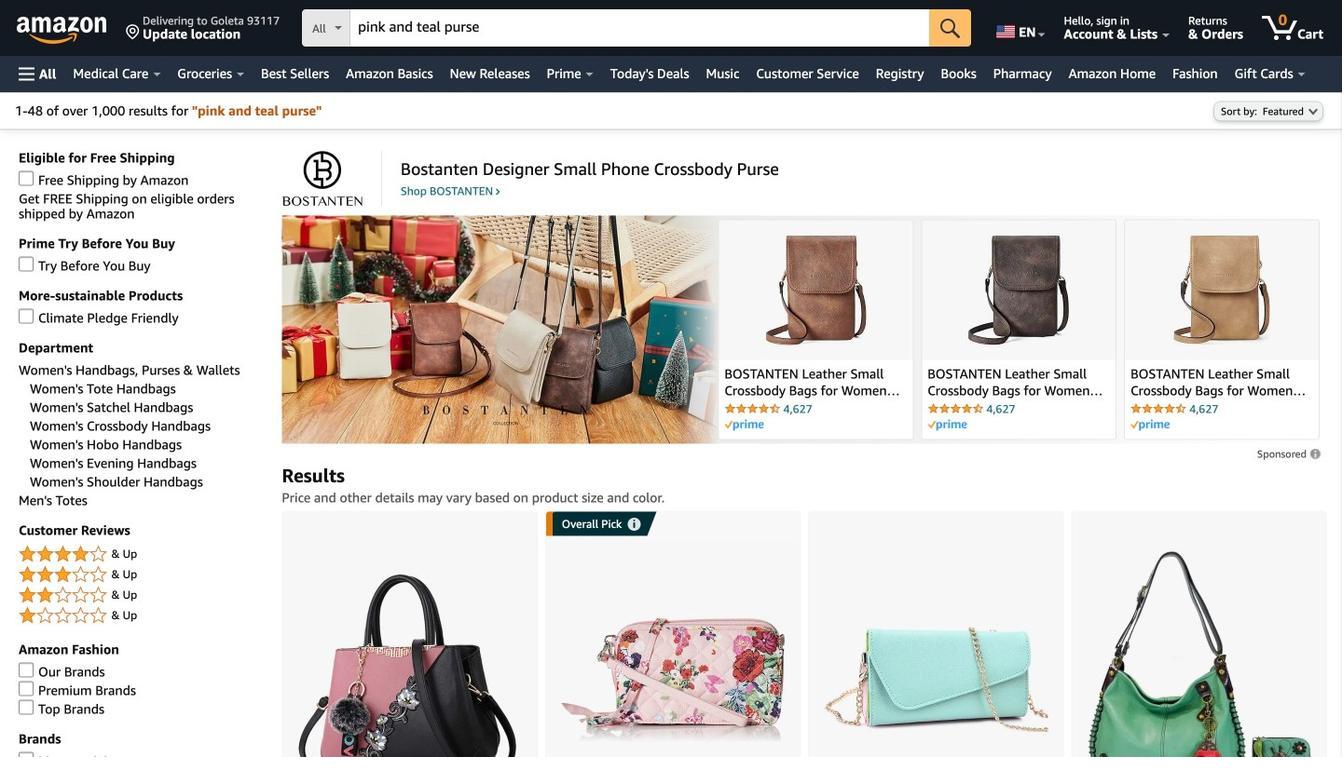 Task type: locate. For each thing, give the bounding box(es) containing it.
women's cotton all in one crossbody purse with rfid protection image
[[561, 618, 785, 742]]

0 horizontal spatial eligible for prime. image
[[928, 420, 967, 431]]

None submit
[[929, 9, 971, 47]]

none submit inside navigation navigation
[[929, 9, 971, 47]]

eligible for prime. image
[[928, 420, 967, 431], [1131, 420, 1170, 431]]

2 stars & up element
[[19, 585, 263, 607]]

none search field inside navigation navigation
[[302, 9, 971, 48]]

2 checkbox image from the top
[[19, 309, 34, 324]]

None search field
[[302, 9, 971, 48]]

2 eligible for prime. image from the left
[[1131, 420, 1170, 431]]

dropdown image
[[1309, 108, 1318, 115]]

kroo clutch wallet with wristlet and crossbody strap for smartphones or phablets up to 5.7 inch - carrying case - frustrat... image
[[824, 627, 1048, 733]]

1 star & up element
[[19, 605, 263, 628]]

1 horizontal spatial eligible for prime. image
[[1131, 420, 1170, 431]]

6 checkbox image from the top
[[19, 753, 34, 758]]

navigation navigation
[[0, 0, 1342, 92]]

checkbox image
[[19, 257, 34, 272], [19, 309, 34, 324], [19, 663, 34, 678], [19, 682, 34, 697], [19, 700, 34, 715], [19, 753, 34, 758]]



Task type: vqa. For each thing, say whether or not it's contained in the screenshot.
second Eligible for Prime. icon from left
yes



Task type: describe. For each thing, give the bounding box(es) containing it.
sponsored ad - elda purses and handbags for women embroidery top handle satchel fashion ladies shoulder bag tote purse mes... image
[[298, 574, 522, 758]]

chala teal hobo style ladybug shoulder purse with & chala ladybug zip wallet combo set image
[[1087, 551, 1311, 758]]

1 eligible for prime. image from the left
[[928, 420, 967, 431]]

1 checkbox image from the top
[[19, 257, 34, 272]]

Search Amazon text field
[[351, 10, 929, 46]]

3 checkbox image from the top
[[19, 663, 34, 678]]

eligible for prime. image
[[725, 420, 764, 431]]

3 stars & up element
[[19, 564, 263, 587]]

checkbox image
[[19, 171, 34, 186]]

5 checkbox image from the top
[[19, 700, 34, 715]]

amazon image
[[17, 17, 107, 45]]

4 stars & up element
[[19, 544, 263, 566]]

4 checkbox image from the top
[[19, 682, 34, 697]]



